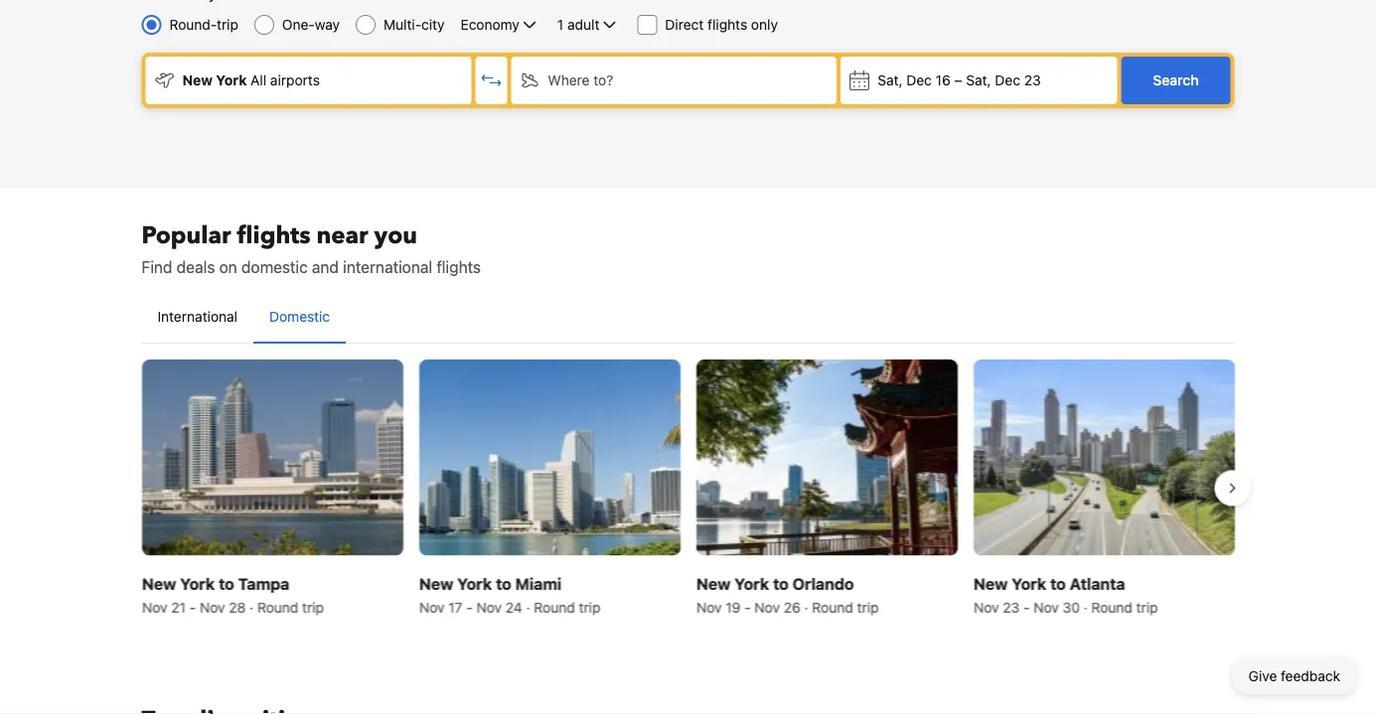 Task type: describe. For each thing, give the bounding box(es) containing it.
to?
[[594, 72, 613, 88]]

new for new york to orlando
[[696, 574, 730, 593]]

1 nov from the left
[[142, 599, 167, 615]]

tampa
[[238, 574, 289, 593]]

york for miami
[[457, 574, 492, 593]]

23 inside dropdown button
[[1024, 72, 1041, 88]]

1 adult
[[557, 16, 600, 33]]

york for atlanta
[[1011, 574, 1046, 593]]

· for miami
[[526, 599, 530, 615]]

round for new york to atlanta
[[1091, 599, 1132, 615]]

popular flights near you find deals on domestic and international flights
[[142, 219, 481, 277]]

where to? button
[[511, 57, 837, 104]]

region containing new york to tampa
[[126, 352, 1251, 625]]

near
[[317, 219, 368, 252]]

21
[[171, 599, 185, 615]]

round-
[[169, 16, 217, 33]]

2 dec from the left
[[995, 72, 1020, 88]]

where to?
[[548, 72, 613, 88]]

orlando
[[792, 574, 854, 593]]

multi-city
[[384, 16, 445, 33]]

trip for new york to atlanta
[[1136, 599, 1158, 615]]

tab list containing international
[[142, 291, 1235, 345]]

new for new york to tampa
[[142, 574, 176, 593]]

round for new york to miami
[[533, 599, 575, 615]]

domestic
[[241, 258, 308, 277]]

round for new york to tampa
[[257, 599, 298, 615]]

only
[[751, 16, 778, 33]]

trip up new york all airports
[[217, 16, 238, 33]]

17
[[448, 599, 462, 615]]

3 nov from the left
[[419, 599, 444, 615]]

to for tampa
[[218, 574, 234, 593]]

1 horizontal spatial flights
[[437, 258, 481, 277]]

· for tampa
[[249, 599, 253, 615]]

york for tampa
[[180, 574, 214, 593]]

new for new york to atlanta
[[973, 574, 1007, 593]]

to for miami
[[495, 574, 511, 593]]

international button
[[142, 291, 253, 343]]

- for atlanta
[[1023, 599, 1029, 615]]

- for orlando
[[744, 599, 750, 615]]

1 sat, from the left
[[878, 72, 903, 88]]

19
[[725, 599, 740, 615]]

city
[[421, 16, 445, 33]]

new york to miami nov 17 - nov 24 · round trip
[[419, 574, 600, 615]]

where
[[548, 72, 590, 88]]

sat, dec 16 – sat, dec 23
[[878, 72, 1041, 88]]

trip for new york to orlando
[[857, 599, 878, 615]]

find
[[142, 258, 172, 277]]

international
[[343, 258, 432, 277]]

new york to orlando nov 19 - nov 26 · round trip
[[696, 574, 878, 615]]

search button
[[1121, 57, 1231, 104]]

give
[[1249, 668, 1277, 685]]

trip for new york to miami
[[578, 599, 600, 615]]

new york to orlando image
[[696, 360, 957, 556]]

york for orlando
[[734, 574, 769, 593]]

–
[[954, 72, 962, 88]]

round-trip
[[169, 16, 238, 33]]

york for airports
[[216, 72, 247, 88]]

you
[[374, 219, 417, 252]]

round for new york to orlando
[[812, 599, 853, 615]]

international
[[158, 309, 238, 325]]

flights for direct
[[708, 16, 747, 33]]



Task type: locate. For each thing, give the bounding box(es) containing it.
26
[[783, 599, 800, 615]]

sat, dec 16 – sat, dec 23 button
[[841, 57, 1117, 104]]

round inside new york to tampa nov 21 - nov 28 · round trip
[[257, 599, 298, 615]]

to up 26
[[773, 574, 788, 593]]

- for tampa
[[189, 599, 195, 615]]

- right 19
[[744, 599, 750, 615]]

dec left '16' at the right top of the page
[[907, 72, 932, 88]]

8 nov from the left
[[1033, 599, 1059, 615]]

york left all
[[216, 72, 247, 88]]

atlanta
[[1069, 574, 1125, 593]]

· right 26
[[804, 599, 808, 615]]

trip for new york to tampa
[[302, 599, 323, 615]]

to
[[218, 574, 234, 593], [495, 574, 511, 593], [773, 574, 788, 593], [1050, 574, 1066, 593]]

new inside the new york to atlanta nov 23 - nov 30 · round trip
[[973, 574, 1007, 593]]

1 - from the left
[[189, 599, 195, 615]]

4 - from the left
[[1023, 599, 1029, 615]]

3 round from the left
[[812, 599, 853, 615]]

flights left only
[[708, 16, 747, 33]]

1 round from the left
[[257, 599, 298, 615]]

4 round from the left
[[1091, 599, 1132, 615]]

- left 30 on the bottom of page
[[1023, 599, 1029, 615]]

one-
[[282, 16, 315, 33]]

2 horizontal spatial flights
[[708, 16, 747, 33]]

sat, right –
[[966, 72, 991, 88]]

give feedback
[[1249, 668, 1341, 685]]

give feedback button
[[1233, 659, 1356, 695]]

0 horizontal spatial dec
[[907, 72, 932, 88]]

7 nov from the left
[[973, 599, 999, 615]]

york inside 'new york to miami nov 17 - nov 24 · round trip'
[[457, 574, 492, 593]]

4 to from the left
[[1050, 574, 1066, 593]]

flights up domestic
[[237, 219, 311, 252]]

new york to atlanta image
[[973, 360, 1235, 556]]

new inside new york to tampa nov 21 - nov 28 · round trip
[[142, 574, 176, 593]]

to for atlanta
[[1050, 574, 1066, 593]]

4 nov from the left
[[476, 599, 501, 615]]

york inside the new york to orlando nov 19 - nov 26 · round trip
[[734, 574, 769, 593]]

2 nov from the left
[[199, 599, 225, 615]]

york up the 21
[[180, 574, 214, 593]]

round inside the new york to atlanta nov 23 - nov 30 · round trip
[[1091, 599, 1132, 615]]

multi-
[[384, 16, 422, 33]]

1 to from the left
[[218, 574, 234, 593]]

- inside the new york to atlanta nov 23 - nov 30 · round trip
[[1023, 599, 1029, 615]]

1 horizontal spatial 23
[[1024, 72, 1041, 88]]

feedback
[[1281, 668, 1341, 685]]

1 vertical spatial 23
[[1002, 599, 1019, 615]]

· inside the new york to atlanta nov 23 - nov 30 · round trip
[[1083, 599, 1087, 615]]

direct flights only
[[665, 16, 778, 33]]

trip
[[217, 16, 238, 33], [302, 599, 323, 615], [578, 599, 600, 615], [857, 599, 878, 615], [1136, 599, 1158, 615]]

new for new york to miami
[[419, 574, 453, 593]]

· right 24
[[526, 599, 530, 615]]

24
[[505, 599, 522, 615]]

3 - from the left
[[744, 599, 750, 615]]

new
[[182, 72, 213, 88], [142, 574, 176, 593], [419, 574, 453, 593], [696, 574, 730, 593], [973, 574, 1007, 593]]

way
[[315, 16, 340, 33]]

-
[[189, 599, 195, 615], [466, 599, 472, 615], [744, 599, 750, 615], [1023, 599, 1029, 615]]

23
[[1024, 72, 1041, 88], [1002, 599, 1019, 615]]

· for atlanta
[[1083, 599, 1087, 615]]

1 horizontal spatial sat,
[[966, 72, 991, 88]]

all
[[250, 72, 266, 88]]

search
[[1153, 72, 1199, 88]]

4 · from the left
[[1083, 599, 1087, 615]]

to inside new york to tampa nov 21 - nov 28 · round trip
[[218, 574, 234, 593]]

- inside new york to tampa nov 21 - nov 28 · round trip
[[189, 599, 195, 615]]

· inside new york to tampa nov 21 - nov 28 · round trip
[[249, 599, 253, 615]]

to up 30 on the bottom of page
[[1050, 574, 1066, 593]]

· inside the new york to orlando nov 19 - nov 26 · round trip
[[804, 599, 808, 615]]

- inside 'new york to miami nov 17 - nov 24 · round trip'
[[466, 599, 472, 615]]

0 horizontal spatial sat,
[[878, 72, 903, 88]]

trip right 24
[[578, 599, 600, 615]]

domestic
[[269, 309, 330, 325]]

2 vertical spatial flights
[[437, 258, 481, 277]]

to inside the new york to atlanta nov 23 - nov 30 · round trip
[[1050, 574, 1066, 593]]

sat, left '16' at the right top of the page
[[878, 72, 903, 88]]

·
[[249, 599, 253, 615], [526, 599, 530, 615], [804, 599, 808, 615], [1083, 599, 1087, 615]]

new inside 'new york to miami nov 17 - nov 24 · round trip'
[[419, 574, 453, 593]]

trip right the 28
[[302, 599, 323, 615]]

york
[[216, 72, 247, 88], [180, 574, 214, 593], [457, 574, 492, 593], [734, 574, 769, 593], [1011, 574, 1046, 593]]

1 adult button
[[555, 13, 621, 37]]

1 vertical spatial flights
[[237, 219, 311, 252]]

to inside the new york to orlando nov 19 - nov 26 · round trip
[[773, 574, 788, 593]]

23 left 30 on the bottom of page
[[1002, 599, 1019, 615]]

0 horizontal spatial flights
[[237, 219, 311, 252]]

to for orlando
[[773, 574, 788, 593]]

2 · from the left
[[526, 599, 530, 615]]

to up 24
[[495, 574, 511, 593]]

economy
[[461, 16, 520, 33]]

york up 17
[[457, 574, 492, 593]]

round down orlando
[[812, 599, 853, 615]]

trip right 26
[[857, 599, 878, 615]]

deals
[[177, 258, 215, 277]]

1 dec from the left
[[907, 72, 932, 88]]

23 right –
[[1024, 72, 1041, 88]]

· inside 'new york to miami nov 17 - nov 24 · round trip'
[[526, 599, 530, 615]]

· for orlando
[[804, 599, 808, 615]]

dec
[[907, 72, 932, 88], [995, 72, 1020, 88]]

york inside the new york to atlanta nov 23 - nov 30 · round trip
[[1011, 574, 1046, 593]]

flights right international
[[437, 258, 481, 277]]

flights for popular
[[237, 219, 311, 252]]

2 sat, from the left
[[966, 72, 991, 88]]

2 to from the left
[[495, 574, 511, 593]]

adult
[[567, 16, 600, 33]]

domestic button
[[253, 291, 346, 343]]

to up the 28
[[218, 574, 234, 593]]

trip inside the new york to atlanta nov 23 - nov 30 · round trip
[[1136, 599, 1158, 615]]

to inside 'new york to miami nov 17 - nov 24 · round trip'
[[495, 574, 511, 593]]

- right the 21
[[189, 599, 195, 615]]

miami
[[515, 574, 561, 593]]

on
[[219, 258, 237, 277]]

new york to tampa image
[[142, 360, 403, 556]]

new york to miami image
[[419, 360, 680, 556]]

trip inside the new york to orlando nov 19 - nov 26 · round trip
[[857, 599, 878, 615]]

30
[[1062, 599, 1080, 615]]

round inside the new york to orlando nov 19 - nov 26 · round trip
[[812, 599, 853, 615]]

0 vertical spatial 23
[[1024, 72, 1041, 88]]

- right 17
[[466, 599, 472, 615]]

round down miami
[[533, 599, 575, 615]]

new york to atlanta nov 23 - nov 30 · round trip
[[973, 574, 1158, 615]]

trip right 30 on the bottom of page
[[1136, 599, 1158, 615]]

and
[[312, 258, 339, 277]]

one-way
[[282, 16, 340, 33]]

· right the 28
[[249, 599, 253, 615]]

direct
[[665, 16, 704, 33]]

york left atlanta
[[1011, 574, 1046, 593]]

1 horizontal spatial dec
[[995, 72, 1020, 88]]

airports
[[270, 72, 320, 88]]

28
[[228, 599, 245, 615]]

2 - from the left
[[466, 599, 472, 615]]

new york to tampa nov 21 - nov 28 · round trip
[[142, 574, 323, 615]]

trip inside 'new york to miami nov 17 - nov 24 · round trip'
[[578, 599, 600, 615]]

round inside 'new york to miami nov 17 - nov 24 · round trip'
[[533, 599, 575, 615]]

round down the tampa
[[257, 599, 298, 615]]

new inside the new york to orlando nov 19 - nov 26 · round trip
[[696, 574, 730, 593]]

trip inside new york to tampa nov 21 - nov 28 · round trip
[[302, 599, 323, 615]]

round
[[257, 599, 298, 615], [533, 599, 575, 615], [812, 599, 853, 615], [1091, 599, 1132, 615]]

3 · from the left
[[804, 599, 808, 615]]

round down atlanta
[[1091, 599, 1132, 615]]

16
[[936, 72, 951, 88]]

6 nov from the left
[[754, 599, 780, 615]]

3 to from the left
[[773, 574, 788, 593]]

new for new york
[[182, 72, 213, 88]]

york up 19
[[734, 574, 769, 593]]

1
[[557, 16, 564, 33]]

new york all airports
[[182, 72, 320, 88]]

sat,
[[878, 72, 903, 88], [966, 72, 991, 88]]

region
[[126, 352, 1251, 625]]

23 inside the new york to atlanta nov 23 - nov 30 · round trip
[[1002, 599, 1019, 615]]

popular
[[142, 219, 231, 252]]

0 vertical spatial flights
[[708, 16, 747, 33]]

0 horizontal spatial 23
[[1002, 599, 1019, 615]]

tab list
[[142, 291, 1235, 345]]

- inside the new york to orlando nov 19 - nov 26 · round trip
[[744, 599, 750, 615]]

flights
[[708, 16, 747, 33], [237, 219, 311, 252], [437, 258, 481, 277]]

· right 30 on the bottom of page
[[1083, 599, 1087, 615]]

2 round from the left
[[533, 599, 575, 615]]

nov
[[142, 599, 167, 615], [199, 599, 225, 615], [419, 599, 444, 615], [476, 599, 501, 615], [696, 599, 721, 615], [754, 599, 780, 615], [973, 599, 999, 615], [1033, 599, 1059, 615]]

dec right –
[[995, 72, 1020, 88]]

- for miami
[[466, 599, 472, 615]]

york inside new york to tampa nov 21 - nov 28 · round trip
[[180, 574, 214, 593]]

5 nov from the left
[[696, 599, 721, 615]]

1 · from the left
[[249, 599, 253, 615]]



Task type: vqa. For each thing, say whether or not it's contained in the screenshot.
the Flight inside the 'Flight Tracking Your Driver Will Track Your Flight And Wait For You If It'S Delayed'
no



